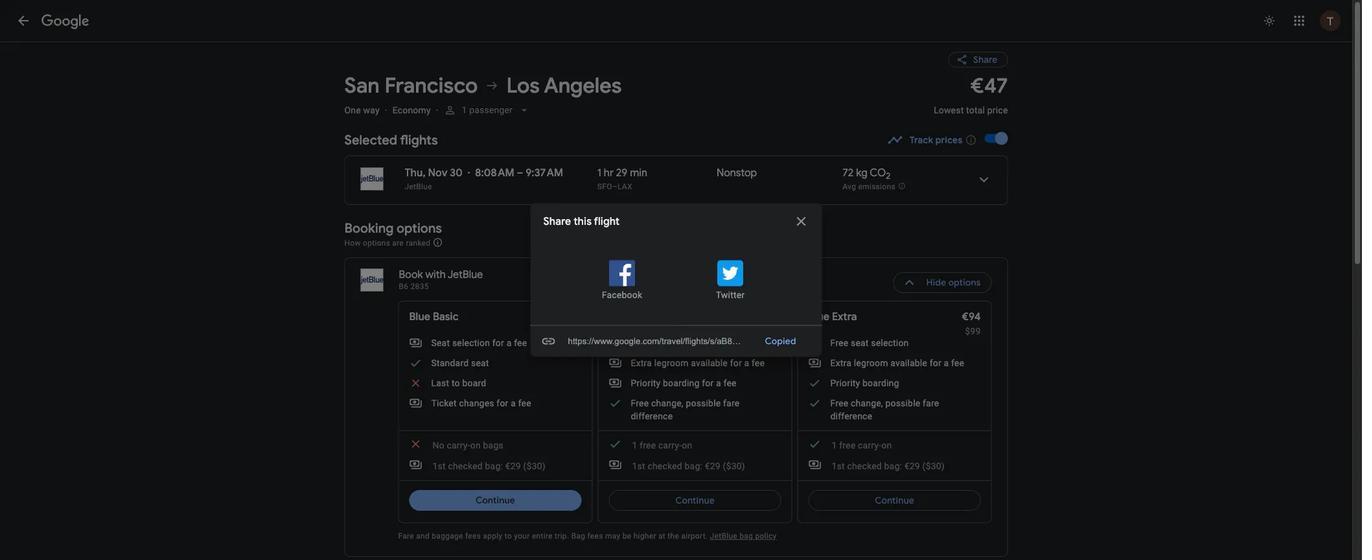 Task type: describe. For each thing, give the bounding box(es) containing it.
higher
[[634, 532, 657, 541]]

2 selection from the left
[[672, 337, 710, 348]]

2 ( from the left
[[723, 461, 726, 471]]

2 1st checked bag: €29 ( $30 ) from the left
[[632, 461, 745, 471]]

extra legroom available for a fee for priority boarding
[[831, 358, 965, 368]]

free for 2nd first checked bag costs 29 euros (or 30 us dollars) 'element' from right
[[640, 440, 656, 451]]

1 inside 1 passenger popup button
[[462, 105, 467, 115]]

extra for priority boarding
[[831, 358, 852, 368]]

8:08 am
[[475, 166, 515, 180]]

twitter button
[[689, 250, 772, 312]]

fee for priority boarding for a fee
[[724, 378, 737, 388]]

2 horizontal spatial seat
[[851, 337, 869, 348]]

a for ticket changes for a fee
[[511, 398, 516, 408]]

share this flight
[[544, 215, 620, 228]]

no
[[433, 440, 445, 451]]

$30 for free change, possible fare difference
[[926, 461, 942, 471]]

thu,
[[405, 166, 426, 180]]

price
[[988, 105, 1008, 115]]

blue extra
[[809, 310, 858, 324]]

main content containing san francisco
[[345, 41, 1008, 560]]

 image inside departing flight on thursday, november 30. leaves san francisco international airport at 8:08 am on thursday, november 30 and arrives at los angeles international airport at 9:37 am on thursday, november 30. element
[[468, 167, 470, 180]]

free for first checked bag costs 29 euros (or 30 us dollars) 'element' corresponding to difference
[[840, 440, 856, 451]]

blue for blue extra
[[809, 310, 830, 324]]

san
[[345, 72, 380, 99]]

bag
[[572, 532, 586, 541]]

2 fees from the left
[[588, 532, 603, 541]]

seat
[[431, 337, 450, 348]]

fee for ticket changes for a fee
[[518, 398, 531, 408]]

go back image
[[16, 13, 31, 29]]

economy
[[393, 105, 431, 115]]

flight
[[594, 215, 620, 228]]

last
[[431, 378, 449, 388]]

fare and baggage fees apply to your entire trip.  bag fees may be higher at the airport. jetblue bag policy
[[398, 532, 777, 541]]

the
[[668, 532, 680, 541]]

learn more about tracked prices image
[[966, 134, 977, 146]]

share for share
[[974, 54, 998, 65]]

checked for free change, possible fare difference
[[848, 461, 882, 471]]

0 vertical spatial –
[[517, 166, 523, 180]]

no carry-on bags
[[433, 440, 504, 451]]

hide options
[[927, 277, 981, 289]]

free down 'facebook'
[[631, 337, 649, 348]]

1 fees from the left
[[466, 532, 481, 541]]

1 inside 1 hr 29 min sfo – lax
[[598, 166, 602, 180]]

$49
[[566, 326, 582, 336]]

free change, possible fare difference for priority boarding for a fee
[[631, 398, 740, 421]]

1 carry- from the left
[[447, 440, 471, 451]]

your
[[514, 532, 530, 541]]

extra for priority boarding for a fee
[[631, 358, 652, 368]]

may
[[605, 532, 621, 541]]

on for 2nd first checked bag costs 29 euros (or 30 us dollars) 'element' from right
[[682, 440, 693, 451]]

trip.
[[555, 532, 569, 541]]

one
[[345, 105, 361, 115]]

twitter
[[716, 290, 745, 300]]

2 first checked bag costs 29 euros (or 30 us dollars) element from the left
[[609, 458, 745, 473]]

extra legroom available for a fee for priority boarding for a fee
[[631, 358, 765, 368]]

2 €29 from the left
[[705, 461, 721, 471]]

possible for priority boarding for a fee
[[686, 398, 721, 408]]

$74
[[766, 326, 782, 336]]

2 continue button from the left
[[609, 490, 782, 511]]

emissions
[[859, 182, 896, 191]]

bags
[[483, 440, 504, 451]]

sfo
[[598, 182, 612, 191]]

los
[[507, 72, 540, 99]]

€47 lowest total price
[[934, 72, 1008, 115]]

on for first checked bag costs 29 euros (or 30 us dollars) 'element' corresponding to difference
[[882, 440, 892, 451]]

priority for priority boarding
[[831, 378, 861, 388]]

copied
[[765, 336, 796, 347]]

€29 for difference
[[905, 461, 921, 471]]

2 bag: from the left
[[685, 461, 703, 471]]

30
[[450, 166, 463, 180]]

ticket changes for a fee
[[431, 398, 531, 408]]

selected
[[345, 132, 398, 148]]

hide
[[927, 277, 947, 289]]

basic
[[433, 310, 459, 324]]

co
[[870, 166, 886, 180]]

9:37 am
[[526, 166, 564, 180]]

2 vertical spatial jetblue
[[710, 532, 738, 541]]

1 free seat selection from the left
[[631, 337, 710, 348]]

with
[[426, 268, 446, 281]]

( for ticket changes for a fee
[[524, 461, 527, 471]]

seat selection for a fee
[[431, 337, 527, 348]]

47 euros element
[[971, 72, 1008, 99]]

board
[[463, 378, 486, 388]]

1st for free change, possible fare difference
[[832, 461, 845, 471]]

bag
[[740, 532, 753, 541]]

Flight number B6 2835 text field
[[399, 282, 429, 291]]

free down blue extra
[[831, 337, 849, 348]]

first checked bag costs 29 euros (or 30 us dollars) element for difference
[[809, 458, 945, 473]]

san francisco
[[345, 72, 478, 99]]

2
[[886, 170, 891, 181]]

booking options
[[345, 220, 442, 236]]

free change, possible fare difference for priority boarding
[[831, 398, 940, 421]]

and
[[416, 532, 430, 541]]

book with jetblue b6 2835
[[399, 268, 483, 291]]

standard seat
[[431, 358, 489, 368]]

carry- for 2nd first checked bag costs 29 euros (or 30 us dollars) 'element' from right
[[659, 440, 682, 451]]

1 passenger button
[[439, 99, 536, 122]]

8:08 am – 9:37 am
[[475, 166, 564, 180]]

copied button down blue extra
[[750, 331, 812, 352]]

boarding for priority boarding for a fee
[[663, 378, 700, 388]]

options for hide
[[949, 277, 981, 289]]

los angeles
[[507, 72, 622, 99]]

be
[[623, 532, 632, 541]]

1 horizontal spatial seat
[[652, 337, 669, 348]]

at
[[659, 532, 666, 541]]

way
[[363, 105, 380, 115]]

change, for priority boarding for a fee
[[652, 398, 684, 408]]

this
[[574, 215, 592, 228]]

72
[[843, 166, 854, 180]]

fee for seat selection for a fee
[[514, 337, 527, 348]]

Departure time: 8:08 AM. text field
[[475, 166, 515, 180]]

facebook
[[602, 290, 643, 300]]

departing flight on thursday, november 30. leaves san francisco international airport at 8:08 am on thursday, november 30 and arrives at los angeles international airport at 9:37 am on thursday, november 30. element
[[405, 166, 564, 180]]

one way
[[345, 105, 380, 115]]

hr
[[604, 166, 614, 180]]

learn more about booking options image
[[433, 237, 443, 248]]

learn more about booking options element
[[433, 235, 443, 250]]

selected flights
[[345, 132, 438, 148]]

1 passenger
[[462, 105, 513, 115]]

2835
[[411, 282, 429, 291]]

flights
[[400, 132, 438, 148]]

copied button up priority boarding for a fee
[[531, 325, 822, 357]]

fare
[[398, 532, 414, 541]]

a for priority boarding for a fee
[[716, 378, 722, 388]]

avg
[[843, 182, 857, 191]]

close image
[[794, 214, 809, 229]]

3 selection from the left
[[872, 337, 909, 348]]

1 continue button from the left
[[409, 490, 582, 511]]

first checked bag costs 29 euros (or 30 us dollars) element for fee
[[409, 458, 546, 473]]

jetblue bag policy link
[[710, 532, 777, 541]]

difference for priority boarding for a fee
[[631, 411, 673, 421]]

hide options button
[[894, 272, 992, 293]]

49 US dollars text field
[[566, 326, 582, 336]]



Task type: vqa. For each thing, say whether or not it's contained in the screenshot.
first Free seat selection from the left
yes



Task type: locate. For each thing, give the bounding box(es) containing it.
fees left apply
[[466, 532, 481, 541]]

€47
[[971, 72, 1008, 99]]

2 horizontal spatial 1st checked bag: €29 ( $30 )
[[832, 461, 945, 471]]

2 horizontal spatial $30
[[926, 461, 942, 471]]

nonstop flight. element
[[717, 166, 757, 182]]

1 first checked bag costs 29 euros (or 30 us dollars) element from the left
[[409, 458, 546, 473]]

options down the booking
[[363, 238, 390, 247]]

changes
[[459, 398, 494, 408]]

 image down francisco
[[436, 105, 439, 115]]

how options are ranked
[[345, 238, 433, 247]]

0 vertical spatial share
[[974, 54, 998, 65]]

seat up priority boarding for a fee
[[652, 337, 669, 348]]

1 horizontal spatial free change, possible fare difference
[[831, 398, 940, 421]]

$30
[[527, 461, 542, 471], [726, 461, 742, 471], [926, 461, 942, 471]]

possible down priority boarding
[[886, 398, 921, 408]]

0 horizontal spatial continue
[[476, 495, 515, 506]]

0 horizontal spatial legroom
[[655, 358, 689, 368]]

how
[[345, 238, 361, 247]]

2 horizontal spatial continue
[[875, 495, 915, 506]]

options right hide
[[949, 277, 981, 289]]

2 horizontal spatial (
[[923, 461, 926, 471]]

apply
[[483, 532, 503, 541]]

bag: for difference
[[885, 461, 903, 471]]

 image right 30
[[468, 167, 470, 180]]

3 carry- from the left
[[858, 440, 882, 451]]

for for priority boarding for a fee
[[702, 378, 714, 388]]

thu, nov 30
[[405, 166, 463, 180]]

0 horizontal spatial extra legroom available for a fee
[[631, 358, 765, 368]]

0 horizontal spatial (
[[524, 461, 527, 471]]

2 1 free carry-on from the left
[[832, 440, 892, 451]]

francisco
[[385, 72, 478, 99]]

blue inside the blue basic $49
[[409, 310, 431, 324]]

change, down priority boarding for a fee
[[652, 398, 684, 408]]

1 horizontal spatial available
[[891, 358, 928, 368]]

1 vertical spatial to
[[505, 532, 512, 541]]

ticket
[[431, 398, 457, 408]]

avg emissions
[[843, 182, 896, 191]]

2 ) from the left
[[742, 461, 745, 471]]

difference
[[631, 411, 673, 421], [831, 411, 873, 421]]

Arrival time: 9:37 AM. text field
[[526, 166, 564, 180]]

€94
[[962, 310, 981, 324]]

1 horizontal spatial 1st checked bag: €29 ( $30 )
[[632, 461, 745, 471]]

baggage
[[432, 532, 463, 541]]

2 extra legroom available for a fee from the left
[[831, 358, 965, 368]]

options up "ranked"
[[397, 220, 442, 236]]

a for seat selection for a fee
[[507, 337, 512, 348]]

2 checked from the left
[[648, 461, 683, 471]]

0 horizontal spatial blue
[[409, 310, 431, 324]]

29
[[616, 166, 628, 180]]

1 difference from the left
[[631, 411, 673, 421]]

2 horizontal spatial checked
[[848, 461, 882, 471]]

0 horizontal spatial jetblue
[[405, 182, 432, 191]]

share button
[[949, 52, 1008, 67]]

3 ) from the left
[[942, 461, 945, 471]]

2 horizontal spatial jetblue
[[710, 532, 738, 541]]

2 possible from the left
[[886, 398, 921, 408]]

difference for priority boarding
[[831, 411, 873, 421]]

blue
[[409, 310, 431, 324], [809, 310, 830, 324]]

1 vertical spatial options
[[363, 238, 390, 247]]

checked
[[448, 461, 483, 471], [648, 461, 683, 471], [848, 461, 882, 471]]

1 horizontal spatial free seat selection
[[831, 337, 909, 348]]

1 vertical spatial  image
[[468, 167, 470, 180]]

3 continue button from the left
[[809, 490, 981, 511]]

1 horizontal spatial checked
[[648, 461, 683, 471]]

fare for priority boarding for a fee
[[724, 398, 740, 408]]

blue basic $49
[[409, 310, 582, 336]]

prices
[[936, 134, 963, 146]]

$99
[[966, 326, 981, 336]]

share inside share "button"
[[974, 54, 998, 65]]

legroom for priority boarding
[[854, 358, 889, 368]]

1 boarding from the left
[[663, 378, 700, 388]]

2 horizontal spatial 1st
[[832, 461, 845, 471]]

1 horizontal spatial )
[[742, 461, 745, 471]]

for for seat selection for a fee
[[493, 337, 504, 348]]

are
[[393, 238, 404, 247]]

2 horizontal spatial bag:
[[885, 461, 903, 471]]

blue for blue basic $49
[[409, 310, 431, 324]]

to left your at the left bottom
[[505, 532, 512, 541]]

priority
[[631, 378, 661, 388], [831, 378, 861, 388]]

3 ( from the left
[[923, 461, 926, 471]]

priority for priority boarding for a fee
[[631, 378, 661, 388]]

total duration 1 hr 29 min. element
[[598, 166, 717, 182]]

3 bag: from the left
[[885, 461, 903, 471]]

0 horizontal spatial fees
[[466, 532, 481, 541]]

options for booking
[[397, 220, 442, 236]]

lowest
[[934, 105, 964, 115]]

free seat selection up priority boarding for a fee
[[631, 337, 710, 348]]

to right 'last'
[[452, 378, 460, 388]]

0 horizontal spatial continue button
[[409, 490, 582, 511]]

1 horizontal spatial continue
[[676, 495, 715, 506]]

1 horizontal spatial change,
[[851, 398, 884, 408]]

1 legroom from the left
[[655, 358, 689, 368]]

1 horizontal spatial –
[[612, 182, 618, 191]]

2 horizontal spatial on
[[882, 440, 892, 451]]

2 1st from the left
[[632, 461, 646, 471]]

carry- for first checked bag costs 29 euros (or 30 us dollars) 'element' corresponding to difference
[[858, 440, 882, 451]]

0 horizontal spatial first checked bag costs 29 euros (or 30 us dollars) element
[[409, 458, 546, 473]]

2 free seat selection from the left
[[831, 337, 909, 348]]

1 free carry-on
[[632, 440, 693, 451], [832, 440, 892, 451]]

main content
[[345, 41, 1008, 560]]

0 horizontal spatial free seat selection
[[631, 337, 710, 348]]

1 horizontal spatial share
[[974, 54, 998, 65]]

nonstop
[[717, 166, 757, 180]]

2 vertical spatial options
[[949, 277, 981, 289]]

free seat selection up priority boarding
[[831, 337, 909, 348]]

carry- down priority boarding
[[858, 440, 882, 451]]

None text field
[[934, 72, 1008, 127]]

1 horizontal spatial possible
[[886, 398, 921, 408]]

for for ticket changes for a fee
[[497, 398, 509, 408]]

1 horizontal spatial legroom
[[854, 358, 889, 368]]

99 US dollars text field
[[966, 326, 981, 336]]

1 horizontal spatial free
[[840, 440, 856, 451]]

1 horizontal spatial fees
[[588, 532, 603, 541]]

possible for priority boarding
[[886, 398, 921, 408]]

2 free change, possible fare difference from the left
[[831, 398, 940, 421]]

1 vertical spatial –
[[612, 182, 618, 191]]

available up priority boarding
[[891, 358, 928, 368]]

2 blue from the left
[[809, 310, 830, 324]]

free seat selection
[[631, 337, 710, 348], [831, 337, 909, 348]]

entire
[[532, 532, 553, 541]]

– down hr
[[612, 182, 618, 191]]

2 horizontal spatial first checked bag costs 29 euros (or 30 us dollars) element
[[809, 458, 945, 473]]

0 horizontal spatial difference
[[631, 411, 673, 421]]

jetblue inside book with jetblue b6 2835
[[448, 268, 483, 281]]

1 horizontal spatial  image
[[468, 167, 470, 180]]

1 extra legroom available for a fee from the left
[[631, 358, 765, 368]]

2 horizontal spatial €29
[[905, 461, 921, 471]]

legroom
[[655, 358, 689, 368], [854, 358, 889, 368]]

1st for ticket changes for a fee
[[433, 461, 446, 471]]

facebook button
[[581, 250, 664, 312]]

San Francisco to Los Angeles text field
[[345, 72, 919, 99]]

1 hr 29 min sfo – lax
[[598, 166, 648, 191]]

copied button
[[531, 325, 822, 357], [750, 331, 812, 352]]

1 1st checked bag: €29 ( $30 ) from the left
[[433, 461, 546, 471]]

book
[[399, 268, 423, 281]]

difference down priority boarding
[[831, 411, 873, 421]]

74 US dollars text field
[[766, 326, 782, 336]]

boarding for priority boarding
[[863, 378, 900, 388]]

0 horizontal spatial free change, possible fare difference
[[631, 398, 740, 421]]

1 1st from the left
[[433, 461, 446, 471]]

3 first checked bag costs 29 euros (or 30 us dollars) element from the left
[[809, 458, 945, 473]]

1 ) from the left
[[542, 461, 546, 471]]

extra legroom available for a fee
[[631, 358, 765, 368], [831, 358, 965, 368]]

2 legroom from the left
[[854, 358, 889, 368]]

passenger
[[470, 105, 513, 115]]

share up 47 euros element
[[974, 54, 998, 65]]

2 $30 from the left
[[726, 461, 742, 471]]

continue button
[[409, 490, 582, 511], [609, 490, 782, 511], [809, 490, 981, 511]]

0 horizontal spatial  image
[[436, 105, 439, 115]]

booking
[[345, 220, 394, 236]]

fare
[[724, 398, 740, 408], [923, 398, 940, 408]]

1 horizontal spatial continue button
[[609, 490, 782, 511]]

legroom up priority boarding for a fee
[[655, 358, 689, 368]]

0 horizontal spatial available
[[691, 358, 728, 368]]

carry- down priority boarding for a fee
[[659, 440, 682, 451]]

available for priority boarding for a fee
[[691, 358, 728, 368]]

1 horizontal spatial $30
[[726, 461, 742, 471]]

0 horizontal spatial 1st
[[433, 461, 446, 471]]

0 horizontal spatial on
[[471, 440, 481, 451]]

available for priority boarding
[[891, 358, 928, 368]]

fees right bag
[[588, 532, 603, 541]]

min
[[630, 166, 648, 180]]

carry- right no
[[447, 440, 471, 451]]

1 horizontal spatial boarding
[[863, 378, 900, 388]]

a
[[507, 337, 512, 348], [745, 358, 750, 368], [944, 358, 949, 368], [716, 378, 722, 388], [511, 398, 516, 408]]

boarding
[[663, 378, 700, 388], [863, 378, 900, 388]]

) for free change, possible fare difference
[[942, 461, 945, 471]]

1 free change, possible fare difference from the left
[[631, 398, 740, 421]]

1st checked bag: €29 ( $30 ) for difference
[[832, 461, 945, 471]]

2 priority from the left
[[831, 378, 861, 388]]

0 horizontal spatial )
[[542, 461, 546, 471]]

1 horizontal spatial blue
[[809, 310, 830, 324]]

possible down priority boarding for a fee
[[686, 398, 721, 408]]

1 checked from the left
[[448, 461, 483, 471]]

on
[[471, 440, 481, 451], [682, 440, 693, 451], [882, 440, 892, 451]]

Copy link field
[[567, 331, 745, 352]]

3 1st from the left
[[832, 461, 845, 471]]

0 horizontal spatial free
[[640, 440, 656, 451]]

0 horizontal spatial priority
[[631, 378, 661, 388]]

1st checked bag: €29 ( $30 )
[[433, 461, 546, 471], [632, 461, 745, 471], [832, 461, 945, 471]]

fee
[[514, 337, 527, 348], [752, 358, 765, 368], [952, 358, 965, 368], [724, 378, 737, 388], [518, 398, 531, 408]]

3 $30 from the left
[[926, 461, 942, 471]]

priority boarding for a fee
[[631, 378, 737, 388]]

2 horizontal spatial )
[[942, 461, 945, 471]]

selection up priority boarding
[[872, 337, 909, 348]]

standard
[[431, 358, 469, 368]]

0 horizontal spatial share
[[544, 215, 571, 228]]

1 horizontal spatial to
[[505, 532, 512, 541]]

1 horizontal spatial first checked bag costs 29 euros (or 30 us dollars) element
[[609, 458, 745, 473]]

2 horizontal spatial selection
[[872, 337, 909, 348]]

options for how
[[363, 238, 390, 247]]

jetblue left bag at right
[[710, 532, 738, 541]]

1 horizontal spatial difference
[[831, 411, 873, 421]]

0 vertical spatial to
[[452, 378, 460, 388]]

0 vertical spatial options
[[397, 220, 442, 236]]

0 horizontal spatial selection
[[452, 337, 490, 348]]

change, down priority boarding
[[851, 398, 884, 408]]

1 horizontal spatial selection
[[672, 337, 710, 348]]

0 horizontal spatial change,
[[652, 398, 684, 408]]

extra legroom available for a fee up priority boarding for a fee
[[631, 358, 765, 368]]

0 horizontal spatial carry-
[[447, 440, 471, 451]]

0 horizontal spatial boarding
[[663, 378, 700, 388]]

0 horizontal spatial possible
[[686, 398, 721, 408]]

– inside 1 hr 29 min sfo – lax
[[612, 182, 618, 191]]

share
[[974, 54, 998, 65], [544, 215, 571, 228]]

1 free from the left
[[640, 440, 656, 451]]

1 $30 from the left
[[527, 461, 542, 471]]

2 horizontal spatial carry-
[[858, 440, 882, 451]]

1 horizontal spatial on
[[682, 440, 693, 451]]

0 horizontal spatial bag:
[[485, 461, 503, 471]]

jetblue right with
[[448, 268, 483, 281]]

72 kg co 2
[[843, 166, 891, 181]]

checked for ticket changes for a fee
[[448, 461, 483, 471]]

0 vertical spatial  image
[[436, 105, 439, 115]]

)
[[542, 461, 546, 471], [742, 461, 745, 471], [942, 461, 945, 471]]

free down priority boarding
[[831, 398, 849, 408]]

2 horizontal spatial continue button
[[809, 490, 981, 511]]

legroom up priority boarding
[[854, 358, 889, 368]]

selection up priority boarding for a fee
[[672, 337, 710, 348]]

jetblue
[[405, 182, 432, 191], [448, 268, 483, 281], [710, 532, 738, 541]]

available
[[691, 358, 728, 368], [891, 358, 928, 368]]

– left 9:37 am text field
[[517, 166, 523, 180]]

3 on from the left
[[882, 440, 892, 451]]

change, for priority boarding
[[851, 398, 884, 408]]

€29 for fee
[[506, 461, 521, 471]]

2 on from the left
[[682, 440, 693, 451]]

1 horizontal spatial €29
[[705, 461, 721, 471]]

0 horizontal spatial seat
[[471, 358, 489, 368]]

1 €29 from the left
[[506, 461, 521, 471]]

1 horizontal spatial priority
[[831, 378, 861, 388]]

1 horizontal spatial options
[[397, 220, 442, 236]]

0 horizontal spatial 1 free carry-on
[[632, 440, 693, 451]]

priority boarding
[[831, 378, 900, 388]]

 image
[[385, 105, 387, 115]]

0 horizontal spatial fare
[[724, 398, 740, 408]]

last to board
[[431, 378, 486, 388]]

1 continue from the left
[[476, 495, 515, 506]]

none text field containing €47
[[934, 72, 1008, 127]]

$30 for ticket changes for a fee
[[527, 461, 542, 471]]

seat down blue extra
[[851, 337, 869, 348]]

bag: for fee
[[485, 461, 503, 471]]

1 horizontal spatial carry-
[[659, 440, 682, 451]]

share left this
[[544, 215, 571, 228]]

options inside dropdown button
[[949, 277, 981, 289]]

2 boarding from the left
[[863, 378, 900, 388]]

1 horizontal spatial 1st
[[632, 461, 646, 471]]

selection
[[452, 337, 490, 348], [672, 337, 710, 348], [872, 337, 909, 348]]

possible
[[686, 398, 721, 408], [886, 398, 921, 408]]

difference down priority boarding for a fee
[[631, 411, 673, 421]]

share for share this flight
[[544, 215, 571, 228]]

free change, possible fare difference down priority boarding
[[831, 398, 940, 421]]

) for ticket changes for a fee
[[542, 461, 546, 471]]

1 available from the left
[[691, 358, 728, 368]]

–
[[517, 166, 523, 180], [612, 182, 618, 191]]

free down priority boarding for a fee
[[631, 398, 649, 408]]

policy
[[756, 532, 777, 541]]

3 1st checked bag: €29 ( $30 ) from the left
[[832, 461, 945, 471]]

jetblue down thu,
[[405, 182, 432, 191]]

2 continue from the left
[[676, 495, 715, 506]]

0 vertical spatial jetblue
[[405, 182, 432, 191]]

0 horizontal spatial checked
[[448, 461, 483, 471]]

lax
[[618, 182, 633, 191]]

1 horizontal spatial fare
[[923, 398, 940, 408]]

angeles
[[544, 72, 622, 99]]

3 continue from the left
[[875, 495, 915, 506]]

free change, possible fare difference down priority boarding for a fee
[[631, 398, 740, 421]]

2 carry- from the left
[[659, 440, 682, 451]]

1 horizontal spatial extra legroom available for a fee
[[831, 358, 965, 368]]

1 vertical spatial jetblue
[[448, 268, 483, 281]]

options
[[397, 220, 442, 236], [363, 238, 390, 247], [949, 277, 981, 289]]

continue
[[476, 495, 515, 506], [676, 495, 715, 506], [875, 495, 915, 506]]

seat down seat selection for a fee on the left bottom of the page
[[471, 358, 489, 368]]

available up priority boarding for a fee
[[691, 358, 728, 368]]

1 vertical spatial share
[[544, 215, 571, 228]]

free change, possible fare difference
[[631, 398, 740, 421], [831, 398, 940, 421]]

3 checked from the left
[[848, 461, 882, 471]]

b6
[[399, 282, 409, 291]]

1 on from the left
[[471, 440, 481, 451]]

1 blue from the left
[[409, 310, 431, 324]]

nov
[[428, 166, 448, 180]]

0 horizontal spatial €29
[[506, 461, 521, 471]]

2 difference from the left
[[831, 411, 873, 421]]

1
[[462, 105, 467, 115], [598, 166, 602, 180], [632, 440, 638, 451], [832, 440, 837, 451]]

1 horizontal spatial 1 free carry-on
[[832, 440, 892, 451]]

selection up standard seat
[[452, 337, 490, 348]]

2 fare from the left
[[923, 398, 940, 408]]

2 change, from the left
[[851, 398, 884, 408]]

total
[[967, 105, 986, 115]]

0 horizontal spatial options
[[363, 238, 390, 247]]

ranked
[[406, 238, 431, 247]]

1 priority from the left
[[631, 378, 661, 388]]

1 possible from the left
[[686, 398, 721, 408]]

3 €29 from the left
[[905, 461, 921, 471]]

first checked bag costs 29 euros (or 30 us dollars) element
[[409, 458, 546, 473], [609, 458, 745, 473], [809, 458, 945, 473]]

free
[[631, 337, 649, 348], [831, 337, 849, 348], [631, 398, 649, 408], [831, 398, 849, 408]]

airport.
[[682, 532, 708, 541]]

0 horizontal spatial $30
[[527, 461, 542, 471]]

1 horizontal spatial (
[[723, 461, 726, 471]]

1 bag: from the left
[[485, 461, 503, 471]]

extra legroom available for a fee up priority boarding
[[831, 358, 965, 368]]

1 selection from the left
[[452, 337, 490, 348]]

legroom for priority boarding for a fee
[[655, 358, 689, 368]]

track prices
[[910, 134, 963, 146]]

 image
[[436, 105, 439, 115], [468, 167, 470, 180]]

1 ( from the left
[[524, 461, 527, 471]]

( for free change, possible fare difference
[[923, 461, 926, 471]]

1 1 free carry-on from the left
[[632, 440, 693, 451]]

0 horizontal spatial 1st checked bag: €29 ( $30 )
[[433, 461, 546, 471]]

0 horizontal spatial to
[[452, 378, 460, 388]]

2 available from the left
[[891, 358, 928, 368]]

2 free from the left
[[840, 440, 856, 451]]

1 fare from the left
[[724, 398, 740, 408]]

fare for priority boarding
[[923, 398, 940, 408]]

1 change, from the left
[[652, 398, 684, 408]]

1st
[[433, 461, 446, 471], [632, 461, 646, 471], [832, 461, 845, 471]]

1 horizontal spatial jetblue
[[448, 268, 483, 281]]

1st checked bag: €29 ( $30 ) for fee
[[433, 461, 546, 471]]



